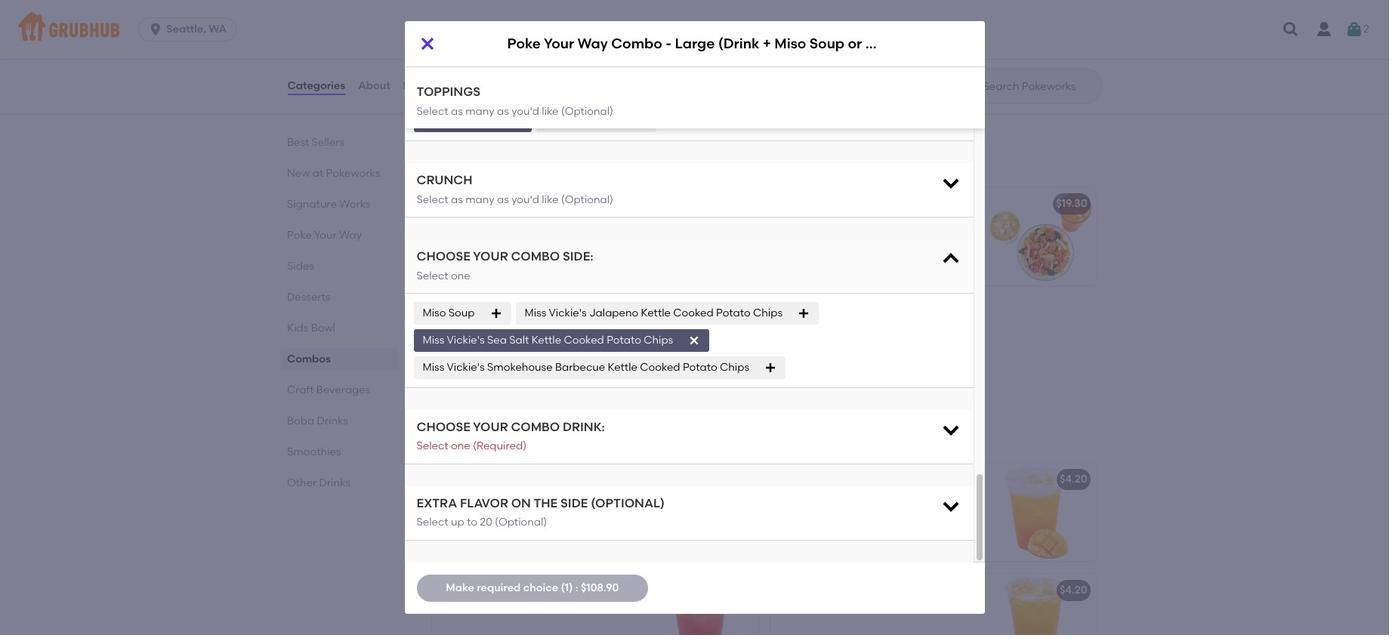 Task type: locate. For each thing, give the bounding box(es) containing it.
+$1.15 right double surimi salad
[[846, 60, 874, 73]]

0 vertical spatial pokeworks
[[499, 100, 553, 113]]

combo up (required) on the bottom left of page
[[511, 420, 560, 434]]

works up choose your combo side: select one
[[494, 197, 526, 210]]

lilikoi green tea image
[[983, 575, 1097, 636]]

seaweed
[[716, 33, 764, 45], [462, 60, 510, 73]]

soup
[[810, 35, 845, 52], [639, 197, 665, 210], [449, 307, 475, 319], [670, 309, 696, 321]]

to left 20
[[467, 516, 478, 529]]

many for crunch
[[466, 193, 495, 206]]

you'd inside crunch select as many as you'd like (optional)
[[512, 193, 539, 206]]

jalapeno
[[589, 307, 639, 319]]

1 horizontal spatial toppings,
[[864, 234, 912, 247]]

combos
[[429, 152, 495, 171], [287, 353, 331, 366]]

2 like from the top
[[542, 193, 559, 206]]

smokehouse
[[487, 361, 553, 374]]

1 horizontal spatial your
[[905, 219, 927, 232]]

0 vertical spatial proteins
[[837, 219, 878, 232]]

2 one from the top
[[451, 440, 470, 453]]

1 vertical spatial of
[[603, 330, 613, 343]]

your up miso soup
[[473, 249, 508, 264]]

2 vertical spatial (drink
[[601, 309, 632, 321]]

many down the crunch
[[466, 193, 495, 206]]

strawberry
[[441, 584, 498, 597]]

0 vertical spatial up
[[799, 219, 813, 232]]

cooked down miss vickie's jalapeno kettle cooked potato chips
[[640, 361, 681, 374]]

signature inside button
[[441, 197, 491, 210]]

cooked
[[674, 307, 714, 319], [564, 334, 604, 347], [640, 361, 681, 374]]

0 vertical spatial one
[[451, 269, 470, 282]]

craft up the lilikoi on the bottom left
[[429, 428, 471, 447]]

select inside crunch select as many as you'd like (optional)
[[417, 193, 449, 206]]

2 many from the top
[[466, 193, 495, 206]]

pokeworks down surimi
[[499, 100, 553, 113]]

signature works combo (drink + miso soup or kettle chips) image
[[645, 188, 758, 286]]

proteins
[[837, 219, 878, 232], [473, 330, 515, 343]]

Search Pokeworks search field
[[982, 79, 1098, 94]]

vickie's for jalapeno
[[549, 307, 587, 319]]

0 vertical spatial you'd
[[512, 105, 539, 118]]

proteins right three
[[473, 330, 515, 343]]

main navigation navigation
[[0, 0, 1390, 59]]

2 select from the top
[[417, 193, 449, 206]]

other drinks
[[287, 477, 350, 490]]

(optional) inside toppings select as many as you'd like (optional)
[[561, 105, 614, 118]]

2 vertical spatial choice
[[523, 582, 559, 595]]

1 horizontal spatial surimi
[[773, 60, 805, 73]]

1 vertical spatial combo
[[529, 197, 567, 210]]

ins, inside mix up to 2 proteins with your choice of base, mix-ins, toppings, and flavor.
[[845, 234, 862, 247]]

many down the +$0.60 in the top of the page
[[466, 105, 495, 118]]

mango lemonade
[[779, 473, 874, 486]]

flavor. down base,
[[779, 249, 810, 262]]

to
[[815, 219, 826, 232], [467, 516, 478, 529]]

1 horizontal spatial to
[[815, 219, 826, 232]]

poke
[[507, 35, 541, 52], [287, 229, 312, 242], [441, 309, 466, 321]]

drinks
[[317, 415, 348, 428], [319, 477, 350, 490]]

2 horizontal spatial your
[[544, 35, 574, 52]]

your
[[544, 35, 574, 52], [314, 229, 336, 242], [469, 309, 492, 321]]

1 horizontal spatial flavor.
[[779, 249, 810, 262]]

1 your from the top
[[473, 249, 508, 264]]

wonton
[[567, 85, 605, 98]]

1 vertical spatial choice
[[566, 330, 601, 343]]

at
[[312, 167, 323, 180]]

your inside mix up to 2 proteins with your choice of base, mix-ins, toppings, and flavor.
[[905, 219, 927, 232]]

+
[[745, 33, 752, 46], [763, 35, 771, 52], [603, 197, 610, 210], [634, 309, 641, 321]]

up inside extra flavor on the side (optional) select up to 20 (optional)
[[451, 516, 464, 529]]

chicken
[[441, 54, 483, 67]]

select down the crunch
[[417, 193, 449, 206]]

mix
[[779, 219, 797, 232]]

lemonade left (1)
[[501, 584, 557, 597]]

like inside crunch select as many as you'd like (optional)
[[542, 193, 559, 206]]

select up the lilikoi on the bottom left
[[417, 440, 449, 453]]

double down seaweed salad at the right
[[734, 60, 770, 73]]

toppings, up the smokehouse
[[481, 345, 529, 358]]

or inside the chicken or tofu with white rice, sweet corn, mandarin orange, edamame, surimi salad, wonton crisps, and pokeworks classic
[[485, 54, 496, 67]]

1 vertical spatial vickie's
[[447, 334, 485, 347]]

(optional) down on
[[495, 516, 547, 529]]

choose for choose your combo drink:
[[417, 420, 471, 434]]

proteins up mix- at the top of page
[[837, 219, 878, 232]]

miss down miso soup
[[423, 334, 445, 347]]

+$1.15 for double seaweed salad
[[551, 60, 579, 73]]

select inside the choose your combo drink: select one (required)
[[417, 440, 449, 453]]

0 vertical spatial your
[[473, 249, 508, 264]]

1 vertical spatial combo
[[511, 420, 560, 434]]

1 vertical spatial flavor.
[[554, 345, 585, 358]]

1 horizontal spatial pokeworks
[[499, 100, 553, 113]]

beverages up boba drinks
[[316, 384, 370, 397]]

seaweed salad
[[716, 33, 796, 45]]

one
[[451, 269, 470, 282], [451, 440, 470, 453]]

choose inside the choose your combo drink: select one (required)
[[417, 420, 471, 434]]

ins, right base,
[[845, 234, 862, 247]]

choose
[[417, 249, 471, 264], [417, 420, 471, 434]]

0 horizontal spatial combos
[[287, 353, 331, 366]]

works for signature works combo (drink + miso soup or kettle chips)
[[494, 197, 526, 210]]

large left $7.80
[[675, 35, 715, 52]]

way up 'sea'
[[494, 309, 517, 321]]

drinks for boba drinks
[[317, 415, 348, 428]]

drinks right boba
[[317, 415, 348, 428]]

1 vertical spatial pokeworks
[[326, 167, 380, 180]]

1 vertical spatial 2
[[828, 219, 834, 232]]

lemonade for mango lemonade
[[818, 473, 874, 486]]

select down masago at the top left of page
[[417, 105, 449, 118]]

1 horizontal spatial ins,
[[845, 234, 862, 247]]

+$3.40
[[642, 33, 675, 45]]

2 horizontal spatial choice
[[930, 219, 964, 232]]

cooked up miss vickie's smokehouse barbecue kettle cooked potato chips
[[564, 334, 604, 347]]

craft up boba
[[287, 384, 314, 397]]

combo inside the choose your combo drink: select one (required)
[[511, 420, 560, 434]]

2 combo from the top
[[511, 420, 560, 434]]

1 horizontal spatial up
[[799, 219, 813, 232]]

1 vertical spatial ins,
[[462, 345, 478, 358]]

poke your way combo - large (drink + miso soup or kettle chips) image
[[645, 299, 758, 397]]

+$1.15 up green
[[551, 60, 579, 73]]

1 vertical spatial way
[[339, 229, 362, 242]]

signature down the crunch
[[441, 197, 491, 210]]

2 inside mix up to 2 proteins with your choice of base, mix-ins, toppings, and flavor.
[[828, 219, 834, 232]]

2 vertical spatial combo
[[520, 309, 558, 321]]

0 horizontal spatial choice
[[523, 582, 559, 595]]

as down the crunch
[[451, 193, 463, 206]]

three
[[441, 330, 470, 343]]

chips down '$22.65'
[[720, 361, 750, 374]]

combo
[[511, 249, 560, 264], [511, 420, 560, 434]]

- up the surimi salad
[[666, 35, 672, 52]]

flavor. inside mix up to 2 proteins with your choice of base, mix-ins, toppings, and flavor.
[[779, 249, 810, 262]]

up down extra
[[451, 516, 464, 529]]

+$1.15
[[551, 60, 579, 73], [846, 60, 874, 73]]

miss up miss vickie's sea salt kettle cooked potato chips
[[525, 307, 547, 319]]

many inside toppings select as many as you'd like (optional)
[[466, 105, 495, 118]]

2 vertical spatial poke
[[441, 309, 466, 321]]

poke up three
[[441, 309, 466, 321]]

1 horizontal spatial +$1.15
[[846, 60, 874, 73]]

and inside the chicken or tofu with white rice, sweet corn, mandarin orange, edamame, surimi salad, wonton crisps, and pokeworks classic
[[476, 100, 496, 113]]

- up miss vickie's sea salt kettle cooked potato chips
[[561, 309, 565, 321]]

1 vertical spatial (optional)
[[561, 193, 614, 206]]

1 avocado from the left
[[423, 33, 469, 45]]

rice,
[[576, 54, 598, 67]]

one up miso soup
[[451, 269, 470, 282]]

vickie's left 'sea'
[[447, 334, 485, 347]]

edamame,
[[441, 85, 498, 98]]

way up rice,
[[578, 35, 608, 52]]

craft beverages up boba drinks
[[287, 384, 370, 397]]

0 horizontal spatial flavor.
[[554, 345, 585, 358]]

0 horizontal spatial ins,
[[462, 345, 478, 358]]

potato for miss vickie's sea salt kettle cooked potato chips
[[607, 334, 641, 347]]

poke up tofu
[[507, 35, 541, 52]]

1 horizontal spatial your
[[469, 309, 492, 321]]

combo inside button
[[529, 197, 567, 210]]

1 horizontal spatial craft
[[429, 428, 471, 447]]

lemonade inside button
[[501, 584, 557, 597]]

0 vertical spatial chips
[[753, 307, 783, 319]]

you'd up choose your combo side: select one
[[512, 193, 539, 206]]

1 horizontal spatial proteins
[[837, 219, 878, 232]]

(optional)
[[561, 105, 614, 118], [561, 193, 614, 206], [495, 516, 547, 529]]

extra
[[417, 496, 457, 511]]

0 horizontal spatial of
[[603, 330, 613, 343]]

1 vertical spatial (drink
[[570, 197, 601, 210]]

miss for miss vickie's jalapeno kettle cooked potato chips
[[525, 307, 547, 319]]

vickie's up miss vickie's sea salt kettle cooked potato chips
[[549, 307, 587, 319]]

one inside choose your combo side: select one
[[451, 269, 470, 282]]

0 horizontal spatial proteins
[[473, 330, 515, 343]]

0 vertical spatial and
[[476, 100, 496, 113]]

signature for signature works
[[287, 198, 337, 211]]

onion
[[582, 87, 613, 100]]

toppings, inside mix up to 2 proteins with your choice of base, mix-ins, toppings, and flavor.
[[864, 234, 912, 247]]

20
[[480, 516, 492, 529]]

kids bowl image
[[645, 23, 758, 121]]

1 vertical spatial toppings,
[[481, 345, 529, 358]]

choose your combo side: select one
[[417, 249, 594, 282]]

2 vertical spatial cooked
[[640, 361, 681, 374]]

strawberry lemonade
[[441, 584, 557, 597]]

your inside choose your combo side: select one
[[473, 249, 508, 264]]

one up the lilikoi on the bottom left
[[451, 440, 470, 453]]

0 horizontal spatial your
[[541, 330, 563, 343]]

double for double surimi salad
[[734, 60, 770, 73]]

proteins inside mix up to 2 proteins with your choice of base, mix-ins, toppings, and flavor.
[[837, 219, 878, 232]]

0 vertical spatial like
[[542, 105, 559, 118]]

2 inside button
[[1364, 23, 1370, 35]]

three proteins with your choice of mix ins, toppings, and flavor.
[[441, 330, 613, 358]]

combos up the crunch
[[429, 152, 495, 171]]

your
[[905, 219, 927, 232], [541, 330, 563, 343]]

$4.20 inside button
[[1060, 584, 1088, 597]]

your for side:
[[473, 249, 508, 264]]

1 vertical spatial many
[[466, 193, 495, 206]]

double for double avocado
[[548, 33, 585, 45]]

new
[[287, 167, 310, 180]]

0 horizontal spatial -
[[561, 309, 565, 321]]

0 vertical spatial many
[[466, 105, 495, 118]]

vickie's for smokehouse
[[447, 361, 485, 374]]

2 vertical spatial chips
[[720, 361, 750, 374]]

combos down kids bowl
[[287, 353, 331, 366]]

combo left side:
[[511, 249, 560, 264]]

1 vertical spatial and
[[915, 234, 935, 247]]

1 horizontal spatial beverages
[[475, 428, 559, 447]]

large up miss vickie's sea salt kettle cooked potato chips
[[568, 309, 598, 321]]

combo up the surimi salad
[[612, 35, 663, 52]]

one for choose your combo side:
[[451, 269, 470, 282]]

1 surimi from the left
[[620, 60, 652, 73]]

1 vertical spatial your
[[473, 420, 508, 434]]

0 horizontal spatial double
[[423, 60, 459, 73]]

signature works combo (drink + miso soup or kettle chips)
[[441, 197, 748, 210]]

double up reviews
[[423, 60, 459, 73]]

like
[[542, 105, 559, 118], [542, 193, 559, 206]]

your down "signature works"
[[314, 229, 336, 242]]

mix
[[441, 345, 459, 358]]

combo
[[612, 35, 663, 52], [529, 197, 567, 210], [520, 309, 558, 321]]

1 you'd from the top
[[512, 105, 539, 118]]

boba
[[287, 415, 314, 428]]

reviews
[[403, 79, 445, 92]]

sesame seeds
[[546, 114, 620, 127]]

select
[[417, 105, 449, 118], [417, 193, 449, 206], [417, 269, 449, 282], [417, 440, 449, 453], [417, 516, 449, 529]]

choose up the lilikoi on the bottom left
[[417, 420, 471, 434]]

combo up side:
[[529, 197, 567, 210]]

5 select from the top
[[417, 516, 449, 529]]

0 vertical spatial miss
[[525, 307, 547, 319]]

1 horizontal spatial -
[[666, 35, 672, 52]]

soup inside button
[[639, 197, 665, 210]]

3 select from the top
[[417, 269, 449, 282]]

2 your from the top
[[473, 420, 508, 434]]

select down extra
[[417, 516, 449, 529]]

one inside the choose your combo drink: select one (required)
[[451, 440, 470, 453]]

0 horizontal spatial craft
[[287, 384, 314, 397]]

ins, inside three proteins with your choice of mix ins, toppings, and flavor.
[[462, 345, 478, 358]]

combo inside choose your combo side: select one
[[511, 249, 560, 264]]

mandarin
[[502, 69, 552, 82]]

1 horizontal spatial large
[[675, 35, 715, 52]]

miso inside button
[[612, 197, 636, 210]]

1 horizontal spatial and
[[531, 345, 552, 358]]

lilikoi lemonade image
[[645, 463, 758, 562]]

0 horizontal spatial signature
[[287, 198, 337, 211]]

0 horizontal spatial surimi
[[620, 60, 652, 73]]

1 horizontal spatial works
[[494, 197, 526, 210]]

1 vertical spatial seaweed
[[462, 60, 510, 73]]

mango
[[779, 473, 816, 486]]

1 vertical spatial poke
[[287, 229, 312, 242]]

seattle, wa
[[166, 23, 227, 36]]

your up white
[[544, 35, 574, 52]]

$108.90
[[581, 582, 619, 595]]

1 horizontal spatial seaweed
[[716, 33, 764, 45]]

1 combo from the top
[[511, 249, 560, 264]]

spicy
[[423, 114, 450, 127]]

avocado up rice,
[[587, 33, 633, 45]]

works
[[494, 197, 526, 210], [339, 198, 370, 211]]

and inside three proteins with your choice of mix ins, toppings, and flavor.
[[531, 345, 552, 358]]

toppings
[[417, 85, 481, 99]]

mix-
[[823, 234, 845, 247]]

your inside the choose your combo drink: select one (required)
[[473, 420, 508, 434]]

drinks right other
[[319, 477, 350, 490]]

select up miso soup
[[417, 269, 449, 282]]

1 horizontal spatial signature
[[441, 197, 491, 210]]

categories button
[[287, 59, 346, 113]]

2 vertical spatial (optional)
[[495, 516, 547, 529]]

2 choose from the top
[[417, 420, 471, 434]]

lemonade right mango
[[818, 473, 874, 486]]

0 vertical spatial poke
[[507, 35, 541, 52]]

chips) inside button
[[714, 197, 748, 210]]

(optional) down green onion
[[561, 105, 614, 118]]

chips right '$22.65'
[[753, 307, 783, 319]]

chips for miss vickie's sea salt kettle cooked potato chips
[[644, 334, 673, 347]]

up
[[799, 219, 813, 232], [451, 516, 464, 529]]

1 vertical spatial craft
[[429, 428, 471, 447]]

you'd down surimi
[[512, 105, 539, 118]]

(optional) inside extra flavor on the side (optional) select up to 20 (optional)
[[495, 516, 547, 529]]

combo for drink:
[[511, 420, 560, 434]]

choose up miso soup
[[417, 249, 471, 264]]

double up white
[[548, 33, 585, 45]]

lilikoi lemonade
[[441, 473, 529, 486]]

0 vertical spatial 2
[[1364, 23, 1370, 35]]

to inside mix up to 2 proteins with your choice of base, mix-ins, toppings, and flavor.
[[815, 219, 826, 232]]

choose inside choose your combo side: select one
[[417, 249, 471, 264]]

surimi down seaweed salad at the right
[[773, 60, 805, 73]]

svg image
[[1282, 20, 1300, 39], [1346, 20, 1364, 39], [148, 22, 163, 37], [514, 33, 526, 46], [681, 33, 694, 46], [699, 61, 711, 73], [798, 308, 810, 320]]

1 many from the top
[[466, 105, 495, 118]]

works down new at pokeworks
[[339, 198, 370, 211]]

toppings, right mix- at the top of page
[[864, 234, 912, 247]]

flavor. up barbecue
[[554, 345, 585, 358]]

+ inside button
[[603, 197, 610, 210]]

1 select from the top
[[417, 105, 449, 118]]

your up 'sea'
[[469, 309, 492, 321]]

0 vertical spatial (optional)
[[561, 105, 614, 118]]

lemonade up flavor
[[473, 473, 529, 486]]

ins, right 'mix'
[[462, 345, 478, 358]]

many inside crunch select as many as you'd like (optional)
[[466, 193, 495, 206]]

combo up miss vickie's sea salt kettle cooked potato chips
[[520, 309, 558, 321]]

(optional) up side:
[[561, 193, 614, 206]]

as down toppings
[[451, 105, 463, 118]]

1 vertical spatial chips
[[644, 334, 673, 347]]

1 horizontal spatial chips
[[720, 361, 750, 374]]

1 vertical spatial up
[[451, 516, 464, 529]]

1 horizontal spatial double
[[548, 33, 585, 45]]

(optional) inside crunch select as many as you'd like (optional)
[[561, 193, 614, 206]]

0 horizontal spatial and
[[476, 100, 496, 113]]

your up (required) on the bottom left of page
[[473, 420, 508, 434]]

select inside extra flavor on the side (optional) select up to 20 (optional)
[[417, 516, 449, 529]]

1 like from the top
[[542, 105, 559, 118]]

vickie's down 'mix'
[[447, 361, 485, 374]]

$22.65
[[716, 309, 749, 321]]

1 +$1.15 from the left
[[551, 60, 579, 73]]

0 horizontal spatial 2
[[828, 219, 834, 232]]

poke your way combo - large (drink + miso soup or kettle chips)
[[507, 35, 954, 52], [441, 309, 779, 321]]

1 choose from the top
[[417, 249, 471, 264]]

masago
[[423, 87, 464, 100]]

0 horizontal spatial way
[[339, 229, 362, 242]]

1 one from the top
[[451, 269, 470, 282]]

crisps,
[[441, 100, 473, 113]]

to up mix- at the top of page
[[815, 219, 826, 232]]

chips down miss vickie's jalapeno kettle cooked potato chips
[[644, 334, 673, 347]]

of down the mix
[[779, 234, 790, 247]]

miss down 'mix'
[[423, 361, 445, 374]]

2 vertical spatial potato
[[683, 361, 718, 374]]

like inside toppings select as many as you'd like (optional)
[[542, 105, 559, 118]]

way down "signature works"
[[339, 229, 362, 242]]

svg image
[[811, 33, 823, 46], [418, 35, 436, 53], [585, 61, 597, 73], [880, 61, 892, 73], [511, 115, 523, 127], [940, 173, 962, 194], [940, 249, 962, 270], [490, 308, 502, 320], [689, 335, 701, 347], [765, 362, 777, 374], [940, 419, 962, 441], [940, 496, 962, 517]]

1 vertical spatial -
[[561, 309, 565, 321]]

pokeworks right at
[[326, 167, 380, 180]]

0 vertical spatial flavor.
[[779, 249, 810, 262]]

sesame
[[546, 114, 587, 127]]

avocado
[[423, 33, 469, 45], [587, 33, 633, 45]]

surimi down +$3.40
[[620, 60, 652, 73]]

way
[[578, 35, 608, 52], [339, 229, 362, 242], [494, 309, 517, 321]]

0 vertical spatial combos
[[429, 152, 495, 171]]

0 vertical spatial of
[[779, 234, 790, 247]]

2 vertical spatial miss
[[423, 361, 445, 374]]

$4.20 button
[[770, 575, 1097, 636]]

4 select from the top
[[417, 440, 449, 453]]

craft beverages up lilikoi lemonade
[[429, 428, 559, 447]]

poke up sides
[[287, 229, 312, 242]]

$4.20
[[722, 473, 749, 486], [1060, 473, 1088, 486], [1060, 584, 1088, 597]]

pokeworks inside the chicken or tofu with white rice, sweet corn, mandarin orange, edamame, surimi salad, wonton crisps, and pokeworks classic
[[499, 100, 553, 113]]

0 vertical spatial craft beverages
[[287, 384, 370, 397]]

works inside button
[[494, 197, 526, 210]]

2 +$1.15 from the left
[[846, 60, 874, 73]]

0 vertical spatial cooked
[[674, 307, 714, 319]]

of down jalapeno
[[603, 330, 613, 343]]

up up base,
[[799, 219, 813, 232]]

or
[[848, 35, 862, 52], [485, 54, 496, 67], [668, 197, 679, 210], [699, 309, 710, 321]]

signature down at
[[287, 198, 337, 211]]

0 vertical spatial choose
[[417, 249, 471, 264]]

2 horizontal spatial chips
[[753, 307, 783, 319]]

avocado up the chicken
[[423, 33, 469, 45]]

1 horizontal spatial poke
[[441, 309, 466, 321]]

$4.20 for lilikoi lemonade
[[1060, 473, 1088, 486]]

surimi
[[500, 85, 531, 98]]

double for double seaweed salad
[[423, 60, 459, 73]]

(drink inside button
[[570, 197, 601, 210]]

2 you'd from the top
[[512, 193, 539, 206]]

double seaweed salad
[[423, 60, 542, 73]]

kettle
[[866, 35, 906, 52], [681, 197, 712, 210], [641, 307, 671, 319], [712, 309, 742, 321], [532, 334, 562, 347], [608, 361, 638, 374]]

cooked left '$22.65'
[[674, 307, 714, 319]]

beverages up lilikoi lemonade
[[475, 428, 559, 447]]

you'd inside toppings select as many as you'd like (optional)
[[512, 105, 539, 118]]



Task type: describe. For each thing, give the bounding box(es) containing it.
select inside choose your combo side: select one
[[417, 269, 449, 282]]

(optional) for crunch
[[561, 193, 614, 206]]

0 vertical spatial potato
[[716, 307, 751, 319]]

miss vickie's jalapeno kettle cooked potato chips
[[525, 307, 783, 319]]

of inside three proteins with your choice of mix ins, toppings, and flavor.
[[603, 330, 613, 343]]

lemonade for lilikoi lemonade
[[473, 473, 529, 486]]

0 vertical spatial large
[[675, 35, 715, 52]]

your for drink:
[[473, 420, 508, 434]]

(required)
[[473, 440, 527, 453]]

as up choose your combo side: select one
[[497, 193, 509, 206]]

$19.30
[[1057, 197, 1088, 210]]

green onion
[[548, 87, 613, 100]]

signature works
[[287, 198, 370, 211]]

svg image inside seattle, wa button
[[148, 22, 163, 37]]

(optional) for toppings
[[561, 105, 614, 118]]

$7.80
[[720, 33, 745, 46]]

strawberry lemonade button
[[432, 575, 758, 636]]

0 vertical spatial combo
[[612, 35, 663, 52]]

0 vertical spatial poke your way combo - large (drink + miso soup or kettle chips)
[[507, 35, 954, 52]]

make
[[446, 582, 474, 595]]

1 vertical spatial craft beverages
[[429, 428, 559, 447]]

flavor. inside three proteins with your choice of mix ins, toppings, and flavor.
[[554, 345, 585, 358]]

like for crunch
[[542, 193, 559, 206]]

of inside mix up to 2 proteins with your choice of base, mix-ins, toppings, and flavor.
[[779, 234, 790, 247]]

toppings, inside three proteins with your choice of mix ins, toppings, and flavor.
[[481, 345, 529, 358]]

make required choice (1) : $108.90
[[446, 582, 619, 595]]

0 vertical spatial (drink
[[718, 35, 760, 52]]

1 vertical spatial poke your way combo - large (drink + miso soup or kettle chips)
[[441, 309, 779, 321]]

up inside mix up to 2 proteins with your choice of base, mix-ins, toppings, and flavor.
[[799, 219, 813, 232]]

the
[[534, 496, 558, 511]]

to inside extra flavor on the side (optional) select up to 20 (optional)
[[467, 516, 478, 529]]

(optional)
[[591, 496, 665, 511]]

surimi salad
[[620, 60, 684, 73]]

choice inside three proteins with your choice of mix ins, toppings, and flavor.
[[566, 330, 601, 343]]

poke your way combo - regular (drink + miso soup or kettle chips) image
[[983, 188, 1097, 286]]

salt
[[509, 334, 529, 347]]

choice inside mix up to 2 proteins with your choice of base, mix-ins, toppings, and flavor.
[[930, 219, 964, 232]]

lemonade for strawberry lemonade
[[501, 584, 557, 597]]

best sellers
[[287, 136, 344, 149]]

salad,
[[533, 85, 564, 98]]

flavor
[[460, 496, 508, 511]]

many for toppings
[[466, 105, 495, 118]]

+$1.15 for double surimi salad
[[846, 60, 874, 73]]

required
[[477, 582, 521, 595]]

select inside toppings select as many as you'd like (optional)
[[417, 105, 449, 118]]

2 avocado from the left
[[587, 33, 633, 45]]

combo for side:
[[511, 249, 560, 264]]

chips for miss vickie's smokehouse barbecue kettle cooked potato chips
[[720, 361, 750, 374]]

corn,
[[474, 69, 500, 82]]

extra flavor on the side (optional) select up to 20 (optional)
[[417, 496, 665, 529]]

like for toppings
[[542, 105, 559, 118]]

barbecue
[[555, 361, 605, 374]]

0 vertical spatial -
[[666, 35, 672, 52]]

drinks for other drinks
[[319, 477, 350, 490]]

bowl
[[311, 322, 335, 335]]

strawberry lemonade image
[[645, 575, 758, 636]]

about
[[358, 79, 390, 92]]

miss for miss vickie's smokehouse barbecue kettle cooked potato chips
[[423, 361, 445, 374]]

with inside the chicken or tofu with white rice, sweet corn, mandarin orange, edamame, surimi salad, wonton crisps, and pokeworks classic
[[521, 54, 543, 67]]

kettle inside button
[[681, 197, 712, 210]]

one for choose your combo drink:
[[451, 440, 470, 453]]

lilikoi
[[441, 473, 471, 486]]

0 horizontal spatial pokeworks
[[326, 167, 380, 180]]

classic
[[556, 100, 592, 113]]

seattle,
[[166, 23, 206, 36]]

kids bowl
[[287, 322, 335, 335]]

sellers
[[311, 136, 344, 149]]

0 horizontal spatial seaweed
[[462, 60, 510, 73]]

mango lemonade image
[[983, 463, 1097, 562]]

as down the +$0.60 in the top of the page
[[497, 105, 509, 118]]

boba drinks
[[287, 415, 348, 428]]

chicken or tofu with white rice, sweet corn, mandarin orange, edamame, surimi salad, wonton crisps, and pokeworks classic
[[441, 54, 605, 113]]

(1)
[[561, 582, 573, 595]]

proteins inside three proteins with your choice of mix ins, toppings, and flavor.
[[473, 330, 515, 343]]

signature for signature works combo (drink + miso soup or kettle chips)
[[441, 197, 491, 210]]

other
[[287, 477, 316, 490]]

your inside three proteins with your choice of mix ins, toppings, and flavor.
[[541, 330, 563, 343]]

signature works combo (drink + miso soup or kettle chips) button
[[432, 188, 758, 286]]

base,
[[792, 234, 820, 247]]

svg image inside 2 button
[[1346, 20, 1364, 39]]

or inside button
[[668, 197, 679, 210]]

side
[[561, 496, 588, 511]]

sides
[[287, 260, 314, 273]]

miss for miss vickie's sea salt kettle cooked potato chips
[[423, 334, 445, 347]]

$4.20 for strawberry lemonade
[[1060, 584, 1088, 597]]

you'd for toppings
[[512, 105, 539, 118]]

choose for choose your combo side:
[[417, 249, 471, 264]]

2 vertical spatial chips)
[[745, 309, 779, 321]]

potato for miss vickie's smokehouse barbecue kettle cooked potato chips
[[683, 361, 718, 374]]

1 horizontal spatial way
[[494, 309, 517, 321]]

best
[[287, 136, 309, 149]]

seeds
[[589, 114, 620, 127]]

categories
[[288, 79, 345, 92]]

poke your way
[[287, 229, 362, 242]]

cooked for miss vickie's sea salt kettle cooked potato chips
[[564, 334, 604, 347]]

toppings select as many as you'd like (optional)
[[417, 85, 614, 118]]

drink:
[[563, 420, 605, 434]]

on
[[511, 496, 531, 511]]

white
[[546, 54, 573, 67]]

cooked for miss vickie's smokehouse barbecue kettle cooked potato chips
[[640, 361, 681, 374]]

and inside mix up to 2 proteins with your choice of base, mix-ins, toppings, and flavor.
[[915, 234, 935, 247]]

0 horizontal spatial large
[[568, 309, 598, 321]]

1 horizontal spatial combos
[[429, 152, 495, 171]]

desserts
[[287, 291, 330, 304]]

choose your combo drink: select one (required)
[[417, 420, 605, 453]]

2 button
[[1346, 16, 1370, 43]]

1 vertical spatial beverages
[[475, 428, 559, 447]]

smoothies
[[287, 446, 341, 459]]

0 horizontal spatial craft beverages
[[287, 384, 370, 397]]

crunch
[[417, 173, 473, 188]]

vickie's for sea
[[447, 334, 485, 347]]

mix up to 2 proteins with your choice of base, mix-ins, toppings, and flavor.
[[779, 219, 964, 262]]

wa
[[209, 23, 227, 36]]

2 surimi from the left
[[773, 60, 805, 73]]

furikake
[[453, 114, 496, 127]]

works for signature works
[[339, 198, 370, 211]]

double avocado
[[548, 33, 633, 45]]

about button
[[358, 59, 391, 113]]

0 horizontal spatial your
[[314, 229, 336, 242]]

$7.80 +
[[720, 33, 752, 46]]

double surimi salad
[[734, 60, 837, 73]]

0 vertical spatial beverages
[[316, 384, 370, 397]]

sweet
[[441, 69, 471, 82]]

kids
[[287, 322, 308, 335]]

you'd for crunch
[[512, 193, 539, 206]]

new at pokeworks
[[287, 167, 380, 180]]

tofu
[[498, 54, 519, 67]]

0 vertical spatial way
[[578, 35, 608, 52]]

with inside three proteins with your choice of mix ins, toppings, and flavor.
[[517, 330, 539, 343]]

orange,
[[555, 69, 595, 82]]

with inside mix up to 2 proteins with your choice of base, mix-ins, toppings, and flavor.
[[881, 219, 902, 232]]

miss vickie's smokehouse barbecue kettle cooked potato chips
[[423, 361, 750, 374]]

+$0.60
[[473, 87, 507, 100]]

0 vertical spatial chips)
[[909, 35, 954, 52]]

1 vertical spatial combos
[[287, 353, 331, 366]]

reviews button
[[402, 59, 446, 113]]

miss vickie's sea salt kettle cooked potato chips
[[423, 334, 673, 347]]

seattle, wa button
[[138, 17, 243, 42]]



Task type: vqa. For each thing, say whether or not it's contained in the screenshot.
STAR ICON for 4.0 (344)
no



